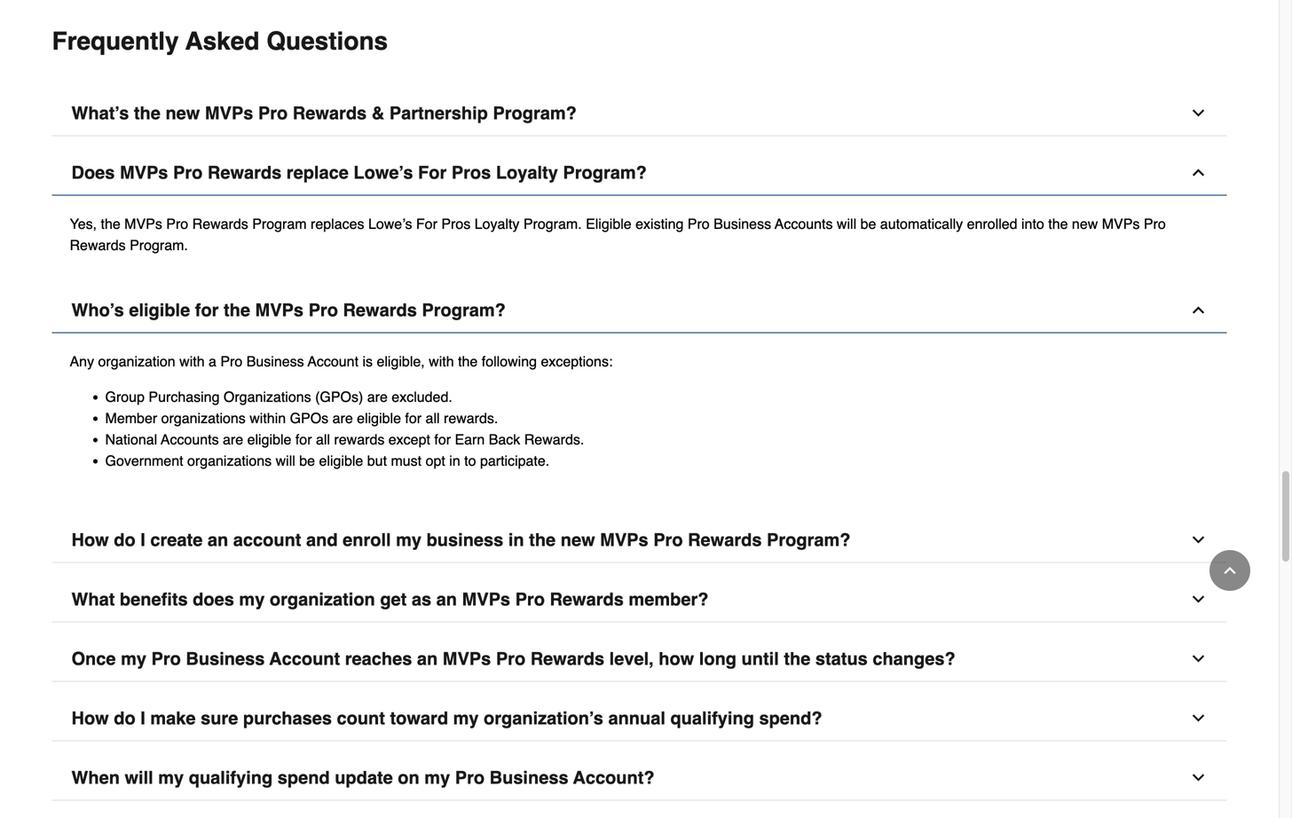 Task type: vqa. For each thing, say whether or not it's contained in the screenshot.
Organization to the top
yes



Task type: describe. For each thing, give the bounding box(es) containing it.
enroll
[[343, 530, 391, 550]]

pro inside button
[[173, 162, 203, 183]]

get
[[380, 589, 407, 610]]

how
[[659, 649, 694, 669]]

business inside "button"
[[186, 649, 265, 669]]

annual
[[608, 708, 666, 729]]

when
[[71, 768, 120, 788]]

member
[[105, 410, 157, 427]]

1 vertical spatial program.
[[130, 237, 188, 253]]

accounts for national
[[161, 431, 219, 448]]

frequently asked questions
[[52, 27, 388, 56]]

once my pro business account reaches an mvps pro rewards level, how long until the status changes?
[[71, 649, 956, 669]]

rewards.
[[444, 410, 498, 427]]

an inside "button"
[[417, 649, 438, 669]]

purchases
[[243, 708, 332, 729]]

opt
[[426, 453, 445, 469]]

rewards inside button
[[208, 162, 282, 183]]

will inside "group purchasing organizations (gpos) are excluded. member organizations within gpos are eligible for all rewards. national accounts are eligible for all rewards except for earn back rewards. government organizations will be eligible but must opt in to participate."
[[276, 453, 295, 469]]

for up the 'except'
[[405, 410, 422, 427]]

into
[[1022, 216, 1045, 232]]

level,
[[610, 649, 654, 669]]

do for make
[[114, 708, 136, 729]]

does mvps pro rewards replace lowe's for pros loyalty program? button
[[52, 151, 1227, 196]]

chevron down image inside what's the new mvps pro rewards & partnership program? button
[[1190, 104, 1208, 122]]

frequently
[[52, 27, 179, 56]]

chevron up image inside who's eligible for the mvps pro rewards program? "button"
[[1190, 301, 1208, 319]]

0 vertical spatial organizations
[[161, 410, 246, 427]]

spend?
[[759, 708, 822, 729]]

how do i create an account and enroll my business in the new mvps pro rewards program?
[[71, 530, 851, 550]]

program
[[252, 216, 307, 232]]

earn
[[455, 431, 485, 448]]

rewards
[[334, 431, 385, 448]]

0 vertical spatial program.
[[524, 216, 582, 232]]

reaches
[[345, 649, 412, 669]]

rewards left program
[[192, 216, 248, 232]]

loyalty inside button
[[496, 162, 558, 183]]

for inside yes, the mvps pro rewards program replaces lowe's for pros loyalty program. eligible existing pro business accounts will be automatically enrolled into the new mvps pro rewards program.
[[416, 216, 438, 232]]

in inside "group purchasing organizations (gpos) are excluded. member organizations within gpos are eligible for all rewards. national accounts are eligible for all rewards except for earn back rewards. government organizations will be eligible but must opt in to participate."
[[449, 453, 460, 469]]

how do i create an account and enroll my business in the new mvps pro rewards program? button
[[52, 518, 1227, 563]]

chevron down image for program?
[[1190, 531, 1208, 549]]

changes?
[[873, 649, 956, 669]]

yes,
[[70, 216, 97, 232]]

an inside button
[[436, 589, 457, 610]]

count
[[337, 708, 385, 729]]

0 vertical spatial are
[[367, 389, 388, 405]]

does
[[193, 589, 234, 610]]

1 with from the left
[[179, 353, 205, 370]]

make
[[150, 708, 196, 729]]

long
[[699, 649, 737, 669]]

account
[[233, 530, 301, 550]]

for inside does mvps pro rewards replace lowe's for pros loyalty program? button
[[418, 162, 447, 183]]

rewards inside button
[[550, 589, 624, 610]]

toward
[[390, 708, 448, 729]]

following
[[482, 353, 537, 370]]

on
[[398, 768, 420, 788]]

scroll to top element
[[1210, 550, 1251, 591]]

my right on on the bottom left of the page
[[425, 768, 450, 788]]

for up opt
[[434, 431, 451, 448]]

a
[[209, 353, 217, 370]]

participate.
[[480, 453, 550, 469]]

rewards up is
[[343, 300, 417, 320]]

government
[[105, 453, 183, 469]]

who's eligible for the mvps pro rewards program?
[[71, 300, 506, 320]]

&
[[372, 103, 385, 123]]

rewards down the yes,
[[70, 237, 126, 253]]

group purchasing organizations (gpos) are excluded. member organizations within gpos are eligible for all rewards. national accounts are eligible for all rewards except for earn back rewards. government organizations will be eligible but must opt in to participate.
[[105, 389, 584, 469]]

what benefits does my organization get as an mvps pro rewards member? button
[[52, 577, 1227, 623]]

rewards up organization's
[[531, 649, 605, 669]]

once
[[71, 649, 116, 669]]

be inside "group purchasing organizations (gpos) are excluded. member organizations within gpos are eligible for all rewards. national accounts are eligible for all rewards except for earn back rewards. government organizations will be eligible but must opt in to participate."
[[299, 453, 315, 469]]

create
[[150, 530, 203, 550]]

does mvps pro rewards replace lowe's for pros loyalty program?
[[71, 162, 647, 183]]

eligible,
[[377, 353, 425, 370]]

but
[[367, 453, 387, 469]]

2 with from the left
[[429, 353, 454, 370]]

0 horizontal spatial new
[[165, 103, 200, 123]]

for down gpos at the left of page
[[295, 431, 312, 448]]

group
[[105, 389, 145, 405]]

when will my qualifying spend update on my pro business account? button
[[52, 756, 1227, 801]]

chevron down image for account?
[[1190, 769, 1208, 787]]

pros inside yes, the mvps pro rewards program replaces lowe's for pros loyalty program. eligible existing pro business accounts will be automatically enrolled into the new mvps pro rewards program.
[[441, 216, 471, 232]]

rewards.
[[524, 431, 584, 448]]

questions
[[266, 27, 388, 56]]

0 vertical spatial organization
[[98, 353, 175, 370]]

my inside button
[[239, 589, 265, 610]]

sure
[[201, 708, 238, 729]]

mvps right the yes,
[[124, 216, 162, 232]]

1 horizontal spatial are
[[333, 410, 353, 427]]

update
[[335, 768, 393, 788]]

national
[[105, 431, 157, 448]]

how do i make sure purchases count toward my organization's annual qualifying spend?
[[71, 708, 822, 729]]

(gpos)
[[315, 389, 363, 405]]

purchasing
[[149, 389, 220, 405]]

mvps up what benefits does my organization get as an mvps pro rewards member? button
[[600, 530, 649, 550]]

to
[[464, 453, 476, 469]]

pro inside button
[[515, 589, 545, 610]]

eligible up rewards
[[357, 410, 401, 427]]

asked
[[185, 27, 260, 56]]

what
[[71, 589, 115, 610]]

yes, the mvps pro rewards program replaces lowe's for pros loyalty program. eligible existing pro business accounts will be automatically enrolled into the new mvps pro rewards program.
[[70, 216, 1166, 253]]

enrolled
[[967, 216, 1018, 232]]

0 vertical spatial account
[[308, 353, 359, 370]]

organizations
[[224, 389, 311, 405]]

pros inside button
[[452, 162, 491, 183]]

and
[[306, 530, 338, 550]]

2 vertical spatial new
[[561, 530, 595, 550]]

be inside yes, the mvps pro rewards program replaces lowe's for pros loyalty program. eligible existing pro business accounts will be automatically enrolled into the new mvps pro rewards program.
[[861, 216, 876, 232]]

account inside "button"
[[269, 649, 340, 669]]

an inside button
[[208, 530, 228, 550]]

partnership
[[389, 103, 488, 123]]



Task type: locate. For each thing, give the bounding box(es) containing it.
2 vertical spatial chevron down image
[[1190, 769, 1208, 787]]

0 horizontal spatial program.
[[130, 237, 188, 253]]

1 vertical spatial chevron down image
[[1190, 650, 1208, 668]]

organization
[[98, 353, 175, 370], [270, 589, 375, 610]]

when will my qualifying spend update on my pro business account?
[[71, 768, 655, 788]]

1 vertical spatial i
[[140, 708, 145, 729]]

the
[[134, 103, 161, 123], [101, 216, 120, 232], [1049, 216, 1068, 232], [224, 300, 250, 320], [458, 353, 478, 370], [529, 530, 556, 550], [784, 649, 811, 669]]

lowe's down &
[[354, 162, 413, 183]]

0 vertical spatial for
[[418, 162, 447, 183]]

status
[[816, 649, 868, 669]]

0 vertical spatial in
[[449, 453, 460, 469]]

1 horizontal spatial new
[[561, 530, 595, 550]]

in
[[449, 453, 460, 469], [508, 530, 524, 550]]

i left make at bottom
[[140, 708, 145, 729]]

excluded.
[[392, 389, 453, 405]]

new right into
[[1072, 216, 1098, 232]]

benefits
[[120, 589, 188, 610]]

are down organizations
[[223, 431, 243, 448]]

organizations down within
[[187, 453, 272, 469]]

eligible
[[129, 300, 190, 320], [357, 410, 401, 427], [247, 431, 292, 448], [319, 453, 363, 469]]

2 vertical spatial chevron down image
[[1190, 710, 1208, 727]]

what's
[[71, 103, 129, 123]]

is
[[363, 353, 373, 370]]

1 horizontal spatial all
[[426, 410, 440, 427]]

1 horizontal spatial chevron up image
[[1221, 562, 1239, 580]]

1 horizontal spatial program.
[[524, 216, 582, 232]]

1 chevron down image from the top
[[1190, 104, 1208, 122]]

chevron down image inside what benefits does my organization get as an mvps pro rewards member? button
[[1190, 591, 1208, 609]]

any
[[70, 353, 94, 370]]

rewards up program
[[208, 162, 282, 183]]

0 vertical spatial how
[[71, 530, 109, 550]]

qualifying
[[671, 708, 754, 729], [189, 768, 273, 788]]

0 vertical spatial will
[[837, 216, 857, 232]]

organization's
[[484, 708, 604, 729]]

be
[[861, 216, 876, 232], [299, 453, 315, 469]]

3 chevron down image from the top
[[1190, 769, 1208, 787]]

2 horizontal spatial are
[[367, 389, 388, 405]]

member?
[[629, 589, 709, 610]]

new up what benefits does my organization get as an mvps pro rewards member? button
[[561, 530, 595, 550]]

loyalty inside yes, the mvps pro rewards program replaces lowe's for pros loyalty program. eligible existing pro business accounts will be automatically enrolled into the new mvps pro rewards program.
[[475, 216, 520, 232]]

with left a
[[179, 353, 205, 370]]

lowe's right replaces
[[368, 216, 412, 232]]

lowe's inside yes, the mvps pro rewards program replaces lowe's for pros loyalty program. eligible existing pro business accounts will be automatically enrolled into the new mvps pro rewards program.
[[368, 216, 412, 232]]

1 vertical spatial new
[[1072, 216, 1098, 232]]

program? inside button
[[563, 162, 647, 183]]

within
[[250, 410, 286, 427]]

i for make
[[140, 708, 145, 729]]

0 horizontal spatial are
[[223, 431, 243, 448]]

lowe's inside button
[[354, 162, 413, 183]]

will inside button
[[125, 768, 153, 788]]

i left create
[[140, 530, 145, 550]]

1 horizontal spatial with
[[429, 353, 454, 370]]

replaces
[[311, 216, 364, 232]]

do left create
[[114, 530, 136, 550]]

mvps inside button
[[462, 589, 510, 610]]

1 vertical spatial how
[[71, 708, 109, 729]]

what's the new mvps pro rewards & partnership program?
[[71, 103, 577, 123]]

1 horizontal spatial accounts
[[775, 216, 833, 232]]

chevron up image inside "scroll to top" element
[[1221, 562, 1239, 580]]

0 vertical spatial lowe's
[[354, 162, 413, 183]]

mvps up any organization with a pro business account is eligible, with the following exceptions:
[[255, 300, 304, 320]]

i for create
[[140, 530, 145, 550]]

be left automatically
[[861, 216, 876, 232]]

1 vertical spatial in
[[508, 530, 524, 550]]

automatically
[[880, 216, 963, 232]]

1 horizontal spatial qualifying
[[671, 708, 754, 729]]

1 chevron down image from the top
[[1190, 531, 1208, 549]]

0 horizontal spatial in
[[449, 453, 460, 469]]

lowe's
[[354, 162, 413, 183], [368, 216, 412, 232]]

1 vertical spatial lowe's
[[368, 216, 412, 232]]

new inside yes, the mvps pro rewards program replaces lowe's for pros loyalty program. eligible existing pro business accounts will be automatically enrolled into the new mvps pro rewards program.
[[1072, 216, 1098, 232]]

1 horizontal spatial organization
[[270, 589, 375, 610]]

0 vertical spatial chevron up image
[[1190, 301, 1208, 319]]

business up 'sure'
[[186, 649, 265, 669]]

1 i from the top
[[140, 530, 145, 550]]

are down (gpos)
[[333, 410, 353, 427]]

business
[[714, 216, 771, 232], [247, 353, 304, 370], [186, 649, 265, 669], [490, 768, 569, 788]]

0 vertical spatial new
[[165, 103, 200, 123]]

0 horizontal spatial all
[[316, 431, 330, 448]]

mvps up how do i make sure purchases count toward my organization's annual qualifying spend?
[[443, 649, 491, 669]]

will right when
[[125, 768, 153, 788]]

1 how from the top
[[71, 530, 109, 550]]

will down within
[[276, 453, 295, 469]]

all
[[426, 410, 440, 427], [316, 431, 330, 448]]

for
[[195, 300, 219, 320], [405, 410, 422, 427], [295, 431, 312, 448], [434, 431, 451, 448]]

any organization with a pro business account is eligible, with the following exceptions:
[[70, 353, 617, 370]]

chevron down image inside when will my qualifying spend update on my pro business account? button
[[1190, 769, 1208, 787]]

who's eligible for the mvps pro rewards program? button
[[52, 288, 1227, 333]]

0 vertical spatial be
[[861, 216, 876, 232]]

chevron down image inside "how do i make sure purchases count toward my organization's annual qualifying spend?" button
[[1190, 710, 1208, 727]]

must
[[391, 453, 422, 469]]

be down gpos at the left of page
[[299, 453, 315, 469]]

how up what
[[71, 530, 109, 550]]

2 chevron down image from the top
[[1190, 650, 1208, 668]]

1 horizontal spatial will
[[276, 453, 295, 469]]

chevron up image
[[1190, 301, 1208, 319], [1221, 562, 1239, 580]]

an
[[208, 530, 228, 550], [436, 589, 457, 610], [417, 649, 438, 669]]

1 vertical spatial account
[[269, 649, 340, 669]]

are down is
[[367, 389, 388, 405]]

how for how do i create an account and enroll my business in the new mvps pro rewards program?
[[71, 530, 109, 550]]

my down make at bottom
[[158, 768, 184, 788]]

0 vertical spatial pros
[[452, 162, 491, 183]]

0 horizontal spatial be
[[299, 453, 315, 469]]

an right reaches
[[417, 649, 438, 669]]

3 chevron down image from the top
[[1190, 710, 1208, 727]]

0 vertical spatial accounts
[[775, 216, 833, 232]]

2 vertical spatial an
[[417, 649, 438, 669]]

accounts inside "group purchasing organizations (gpos) are excluded. member organizations within gpos are eligible for all rewards. national accounts are eligible for all rewards except for earn back rewards. government organizations will be eligible but must opt in to participate."
[[161, 431, 219, 448]]

do left make at bottom
[[114, 708, 136, 729]]

an right as
[[436, 589, 457, 610]]

all down excluded.
[[426, 410, 440, 427]]

business inside yes, the mvps pro rewards program replaces lowe's for pros loyalty program. eligible existing pro business accounts will be automatically enrolled into the new mvps pro rewards program.
[[714, 216, 771, 232]]

0 horizontal spatial organization
[[98, 353, 175, 370]]

1 vertical spatial loyalty
[[475, 216, 520, 232]]

eligible
[[586, 216, 632, 232]]

program?
[[493, 103, 577, 123], [563, 162, 647, 183], [422, 300, 506, 320], [767, 530, 851, 550]]

do for create
[[114, 530, 136, 550]]

1 vertical spatial organization
[[270, 589, 375, 610]]

1 vertical spatial for
[[416, 216, 438, 232]]

mvps down business
[[462, 589, 510, 610]]

0 vertical spatial all
[[426, 410, 440, 427]]

new down frequently asked questions
[[165, 103, 200, 123]]

program? inside "button"
[[422, 300, 506, 320]]

as
[[412, 589, 432, 610]]

1 vertical spatial organizations
[[187, 453, 272, 469]]

eligible inside "button"
[[129, 300, 190, 320]]

spend
[[278, 768, 330, 788]]

accounts for business
[[775, 216, 833, 232]]

business inside button
[[490, 768, 569, 788]]

until
[[742, 649, 779, 669]]

chevron down image
[[1190, 531, 1208, 549], [1190, 650, 1208, 668], [1190, 710, 1208, 727]]

how for how do i make sure purchases count toward my organization's annual qualifying spend?
[[71, 708, 109, 729]]

1 vertical spatial are
[[333, 410, 353, 427]]

1 horizontal spatial be
[[861, 216, 876, 232]]

1 vertical spatial pros
[[441, 216, 471, 232]]

0 horizontal spatial chevron up image
[[1190, 301, 1208, 319]]

new
[[165, 103, 200, 123], [1072, 216, 1098, 232], [561, 530, 595, 550]]

organization up the group
[[98, 353, 175, 370]]

what's the new mvps pro rewards & partnership program? button
[[52, 91, 1227, 136]]

mvps right into
[[1102, 216, 1140, 232]]

2 i from the top
[[140, 708, 145, 729]]

qualifying down 'sure'
[[189, 768, 273, 788]]

eligible down within
[[247, 431, 292, 448]]

1 vertical spatial will
[[276, 453, 295, 469]]

organizations down purchasing
[[161, 410, 246, 427]]

mvps inside button
[[120, 162, 168, 183]]

exceptions:
[[541, 353, 613, 370]]

with
[[179, 353, 205, 370], [429, 353, 454, 370]]

how do i make sure purchases count toward my organization's annual qualifying spend? button
[[52, 696, 1227, 742]]

2 vertical spatial will
[[125, 768, 153, 788]]

chevron down image inside how do i create an account and enroll my business in the new mvps pro rewards program? button
[[1190, 531, 1208, 549]]

chevron down image inside once my pro business account reaches an mvps pro rewards level, how long until the status changes? "button"
[[1190, 650, 1208, 668]]

does
[[71, 162, 115, 183]]

once my pro business account reaches an mvps pro rewards level, how long until the status changes? button
[[52, 637, 1227, 682]]

0 horizontal spatial will
[[125, 768, 153, 788]]

0 horizontal spatial accounts
[[161, 431, 219, 448]]

how down once
[[71, 708, 109, 729]]

with up excluded.
[[429, 353, 454, 370]]

business right the existing
[[714, 216, 771, 232]]

1 do from the top
[[114, 530, 136, 550]]

2 how from the top
[[71, 708, 109, 729]]

rewards
[[293, 103, 367, 123], [208, 162, 282, 183], [192, 216, 248, 232], [70, 237, 126, 253], [343, 300, 417, 320], [688, 530, 762, 550], [550, 589, 624, 610], [531, 649, 605, 669]]

1 vertical spatial chevron down image
[[1190, 591, 1208, 609]]

pro
[[258, 103, 288, 123], [173, 162, 203, 183], [166, 216, 188, 232], [688, 216, 710, 232], [1144, 216, 1166, 232], [309, 300, 338, 320], [220, 353, 243, 370], [654, 530, 683, 550], [515, 589, 545, 610], [151, 649, 181, 669], [496, 649, 526, 669], [455, 768, 485, 788]]

what benefits does my organization get as an mvps pro rewards member?
[[71, 589, 709, 610]]

organization down and
[[270, 589, 375, 610]]

1 horizontal spatial in
[[508, 530, 524, 550]]

chevron down image for changes?
[[1190, 650, 1208, 668]]

2 horizontal spatial new
[[1072, 216, 1098, 232]]

an right create
[[208, 530, 228, 550]]

will left automatically
[[837, 216, 857, 232]]

qualifying down long
[[671, 708, 754, 729]]

my
[[396, 530, 422, 550], [239, 589, 265, 610], [121, 649, 146, 669], [453, 708, 479, 729], [158, 768, 184, 788], [425, 768, 450, 788]]

gpos
[[290, 410, 329, 427]]

accounts inside yes, the mvps pro rewards program replaces lowe's for pros loyalty program. eligible existing pro business accounts will be automatically enrolled into the new mvps pro rewards program.
[[775, 216, 833, 232]]

account
[[308, 353, 359, 370], [269, 649, 340, 669]]

2 horizontal spatial will
[[837, 216, 857, 232]]

for down does mvps pro rewards replace lowe's for pros loyalty program?
[[416, 216, 438, 232]]

0 vertical spatial qualifying
[[671, 708, 754, 729]]

0 horizontal spatial qualifying
[[189, 768, 273, 788]]

are
[[367, 389, 388, 405], [333, 410, 353, 427], [223, 431, 243, 448]]

who's
[[71, 300, 124, 320]]

business up organizations
[[247, 353, 304, 370]]

eligible right the who's
[[129, 300, 190, 320]]

0 vertical spatial i
[[140, 530, 145, 550]]

1 vertical spatial chevron up image
[[1221, 562, 1239, 580]]

business down organization's
[[490, 768, 569, 788]]

in left 'to'
[[449, 453, 460, 469]]

0 vertical spatial loyalty
[[496, 162, 558, 183]]

will inside yes, the mvps pro rewards program replaces lowe's for pros loyalty program. eligible existing pro business accounts will be automatically enrolled into the new mvps pro rewards program.
[[837, 216, 857, 232]]

0 horizontal spatial with
[[179, 353, 205, 370]]

accounts
[[775, 216, 833, 232], [161, 431, 219, 448]]

my inside "button"
[[121, 649, 146, 669]]

for down the partnership
[[418, 162, 447, 183]]

back
[[489, 431, 520, 448]]

chevron up image
[[1190, 164, 1208, 182]]

account up purchases
[[269, 649, 340, 669]]

2 vertical spatial are
[[223, 431, 243, 448]]

0 vertical spatial an
[[208, 530, 228, 550]]

pros
[[452, 162, 491, 183], [441, 216, 471, 232]]

1 vertical spatial do
[[114, 708, 136, 729]]

replace
[[287, 162, 349, 183]]

for up a
[[195, 300, 219, 320]]

0 vertical spatial chevron down image
[[1190, 104, 1208, 122]]

all down gpos at the left of page
[[316, 431, 330, 448]]

0 vertical spatial do
[[114, 530, 136, 550]]

1 vertical spatial an
[[436, 589, 457, 610]]

account left is
[[308, 353, 359, 370]]

in right business
[[508, 530, 524, 550]]

will
[[837, 216, 857, 232], [276, 453, 295, 469], [125, 768, 153, 788]]

chevron down image for rewards
[[1190, 591, 1208, 609]]

my right "toward"
[[453, 708, 479, 729]]

how
[[71, 530, 109, 550], [71, 708, 109, 729]]

eligible down rewards
[[319, 453, 363, 469]]

mvps down asked
[[205, 103, 253, 123]]

account?
[[573, 768, 655, 788]]

1 vertical spatial be
[[299, 453, 315, 469]]

business
[[427, 530, 504, 550]]

1 vertical spatial qualifying
[[189, 768, 273, 788]]

rewards left &
[[293, 103, 367, 123]]

my right once
[[121, 649, 146, 669]]

1 vertical spatial all
[[316, 431, 330, 448]]

1 vertical spatial accounts
[[161, 431, 219, 448]]

in inside button
[[508, 530, 524, 550]]

0 vertical spatial chevron down image
[[1190, 531, 1208, 549]]

2 chevron down image from the top
[[1190, 591, 1208, 609]]

organization inside button
[[270, 589, 375, 610]]

chevron down image
[[1190, 104, 1208, 122], [1190, 591, 1208, 609], [1190, 769, 1208, 787]]

loyalty
[[496, 162, 558, 183], [475, 216, 520, 232]]

existing
[[636, 216, 684, 232]]

for
[[418, 162, 447, 183], [416, 216, 438, 232]]

for inside who's eligible for the mvps pro rewards program? "button"
[[195, 300, 219, 320]]

mvps right does
[[120, 162, 168, 183]]

my right enroll
[[396, 530, 422, 550]]

organizations
[[161, 410, 246, 427], [187, 453, 272, 469]]

2 do from the top
[[114, 708, 136, 729]]

except
[[389, 431, 430, 448]]

my right does
[[239, 589, 265, 610]]

rewards up member?
[[688, 530, 762, 550]]

rewards up level,
[[550, 589, 624, 610]]



